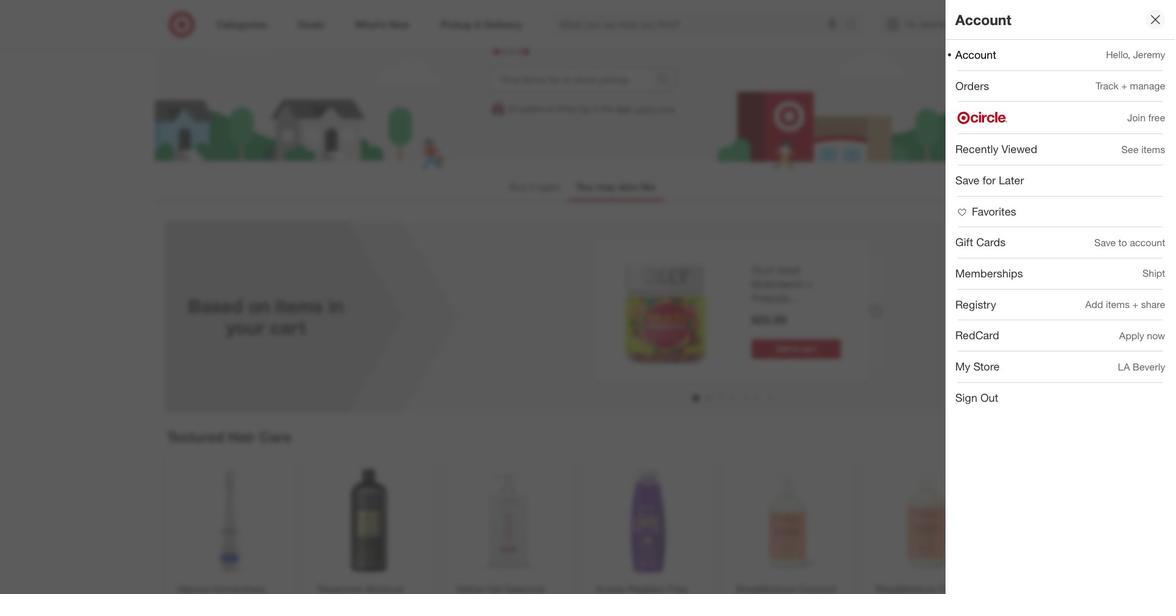 Task type: locate. For each thing, give the bounding box(es) containing it.
0 horizontal spatial add
[[777, 344, 791, 353]]

1 horizontal spatial add
[[1086, 298, 1104, 311]]

jeremy right hi,
[[920, 19, 948, 29]]

save left account at the top of the page
[[1095, 236, 1117, 249]]

add for add to cart
[[777, 344, 791, 353]]

free
[[1149, 111, 1166, 124]]

to
[[547, 103, 555, 114], [1119, 236, 1128, 249], [793, 344, 800, 353]]

beverly
[[634, 31, 667, 44], [1133, 360, 1166, 373]]

it
[[530, 181, 535, 193]]

to inside add to cart "button"
[[793, 344, 800, 353]]

add to cart
[[777, 344, 816, 353]]

apply
[[1120, 329, 1145, 342]]

jeremy for hi, jeremy
[[920, 19, 948, 29]]

olly adult multivitamin + probiotic supplement gummies - 70ct
[[752, 264, 822, 332]]

0 vertical spatial add
[[1086, 298, 1104, 311]]

0 vertical spatial beverly
[[634, 31, 667, 44]]

native fall seasonal vanilla & cactus flower shampoo - 16.5 fl oz image
[[454, 466, 563, 575], [454, 466, 563, 575]]

What can we help you find? suggestions appear below search field
[[552, 11, 850, 38]]

2 account from the top
[[956, 48, 997, 61]]

0 horizontal spatial in
[[328, 295, 344, 317]]

0 horizontal spatial la
[[619, 31, 631, 44]]

1 vertical spatial add
[[777, 344, 791, 353]]

switch
[[520, 103, 545, 114]]

account
[[956, 11, 1012, 28], [956, 48, 997, 61]]

1 vertical spatial beverly
[[1133, 360, 1166, 373]]

nexxus humectress ultimate moisture conditioner image
[[175, 466, 284, 575], [175, 466, 284, 575]]

probiotic
[[752, 292, 791, 304]]

jeremy
[[920, 19, 948, 29], [1134, 49, 1166, 61]]

jeremy inside account dialog
[[1134, 49, 1166, 61]]

1 horizontal spatial beverly
[[1133, 360, 1166, 373]]

account up orders
[[956, 48, 997, 61]]

to down -
[[793, 344, 800, 353]]

1 horizontal spatial la
[[1119, 360, 1131, 373]]

registry
[[956, 297, 997, 311]]

1 horizontal spatial items
[[1107, 298, 1131, 311]]

sheamoisture coconut & hibiscus curl & shine conditioner for thick curly hair image
[[733, 466, 842, 575], [733, 466, 842, 575]]

to inside account dialog
[[1119, 236, 1128, 249]]

la
[[619, 31, 631, 44], [1119, 360, 1131, 373]]

save for later link
[[946, 165, 1176, 196]]

up
[[579, 103, 590, 114]]

buy it again
[[510, 181, 562, 193]]

1 horizontal spatial jeremy
[[1134, 49, 1166, 61]]

add down gummies
[[777, 344, 791, 353]]

add items + share
[[1086, 298, 1166, 311]]

70ct
[[803, 320, 822, 332]]

learn
[[635, 103, 657, 114]]

account up account hello, jeremy element
[[956, 11, 1012, 28]]

sign out link
[[946, 383, 1176, 413]]

1 vertical spatial +
[[807, 278, 813, 290]]

now
[[1148, 329, 1166, 342]]

adult
[[778, 264, 800, 276]]

1 horizontal spatial cart
[[802, 344, 816, 353]]

1 vertical spatial save
[[1095, 236, 1117, 249]]

save
[[956, 173, 980, 187], [1095, 236, 1117, 249]]

search button
[[842, 11, 871, 40]]

cart
[[270, 316, 306, 339], [802, 344, 816, 353]]

0 vertical spatial account
[[956, 11, 1012, 28]]

see items
[[1122, 143, 1166, 155]]

0 horizontal spatial save
[[956, 173, 980, 187]]

2 horizontal spatial items
[[1142, 143, 1166, 155]]

add inside "button"
[[777, 344, 791, 353]]

jeremy right hello,
[[1134, 49, 1166, 61]]

to left drive
[[547, 103, 555, 114]]

0 horizontal spatial to
[[547, 103, 555, 114]]

la inside account dialog
[[1119, 360, 1131, 373]]

in inside "based on items in your cart"
[[328, 295, 344, 317]]

+ right multivitamin at the right top
[[807, 278, 813, 290]]

based on items in your cart
[[188, 295, 344, 339]]

cart right your
[[270, 316, 306, 339]]

save left for
[[956, 173, 980, 187]]

view favorites element
[[956, 204, 1017, 218]]

0 horizontal spatial items
[[275, 295, 323, 317]]

beverly down apply now
[[1133, 360, 1166, 373]]

1 horizontal spatial to
[[793, 344, 800, 353]]

beverly down pickup
[[634, 31, 667, 44]]

2 vertical spatial to
[[793, 344, 800, 353]]

olly adult multivitamin + probiotic supplement gummies - 70ct link
[[752, 263, 841, 332]]

order pickup
[[540, 9, 650, 31]]

items right see
[[1142, 143, 1166, 155]]

0 vertical spatial to
[[547, 103, 555, 114]]

1 vertical spatial la
[[1119, 360, 1131, 373]]

0 vertical spatial jeremy
[[920, 19, 948, 29]]

items up apply
[[1107, 298, 1131, 311]]

add left the share
[[1086, 298, 1104, 311]]

2
[[991, 13, 995, 20]]

1 vertical spatial in
[[328, 295, 344, 317]]

track + manage
[[1096, 80, 1166, 92]]

2 horizontal spatial to
[[1119, 236, 1128, 249]]

1 vertical spatial cart
[[802, 344, 816, 353]]

0 horizontal spatial beverly
[[634, 31, 667, 44]]

+ right track
[[1122, 80, 1128, 92]]

manage
[[1131, 80, 1166, 92]]

0 vertical spatial cart
[[270, 316, 306, 339]]

la right 'at'
[[619, 31, 631, 44]]

1 horizontal spatial save
[[1095, 236, 1117, 249]]

tresemme moisture rich shampoo with vitamin e image
[[314, 466, 423, 575], [314, 466, 423, 575]]

0 horizontal spatial jeremy
[[920, 19, 948, 29]]

learn how button
[[635, 103, 675, 115]]

to left account at the top of the page
[[1119, 236, 1128, 249]]

0 vertical spatial +
[[1122, 80, 1128, 92]]

save for save to account
[[1095, 236, 1117, 249]]

in
[[593, 103, 599, 114], [328, 295, 344, 317]]

la down apply
[[1119, 360, 1131, 373]]

save to account
[[1095, 236, 1166, 249]]

add
[[1086, 298, 1104, 311], [777, 344, 791, 353]]

aussie paraben-free miracle curls conditioner with coconut and jojoba oil image
[[594, 466, 703, 575], [594, 466, 703, 575]]

0 horizontal spatial cart
[[270, 316, 306, 339]]

later
[[999, 173, 1025, 187]]

for
[[983, 173, 996, 187]]

1 vertical spatial account
[[956, 48, 997, 61]]

in-store pickup at la beverly
[[540, 31, 667, 44]]

1 vertical spatial to
[[1119, 236, 1128, 249]]

redcard
[[956, 329, 1000, 342]]

sign out
[[956, 391, 999, 404]]

how
[[659, 103, 675, 114]]

items for recently viewed
[[1142, 143, 1166, 155]]

olly
[[752, 264, 775, 276]]

0 vertical spatial save
[[956, 173, 980, 187]]

items right on
[[275, 295, 323, 317]]

gift
[[956, 235, 974, 249]]

favorites link
[[946, 196, 1176, 227]]

2 vertical spatial +
[[1133, 298, 1139, 311]]

0 horizontal spatial +
[[807, 278, 813, 290]]

olly adult multivitamin + probiotic supplement gummies - 70ct image
[[605, 250, 727, 372], [605, 250, 727, 372]]

join free
[[1128, 111, 1166, 124]]

1 vertical spatial jeremy
[[1134, 49, 1166, 61]]

+ left the share
[[1133, 298, 1139, 311]]

to for add to cart
[[793, 344, 800, 353]]

0 vertical spatial in
[[593, 103, 599, 114]]

my store
[[956, 360, 1000, 373]]

app.
[[616, 103, 633, 114]]

pickup
[[576, 31, 606, 44]]

sheamoisture coconut & hibiscus curl & shine shampoo for thick curly hair image
[[873, 466, 982, 575], [873, 466, 982, 575]]

again
[[538, 181, 562, 193]]

account
[[1131, 236, 1166, 249]]

Find items for in-store pickup search field
[[491, 68, 651, 91]]

add to cart button
[[752, 339, 841, 359]]

add inside account dialog
[[1086, 298, 1104, 311]]

items inside "based on items in your cart"
[[275, 295, 323, 317]]

2 link
[[973, 11, 1000, 38]]

cart down 70ct at the right
[[802, 344, 816, 353]]

1 horizontal spatial in
[[593, 103, 599, 114]]

pickup
[[593, 9, 650, 31]]

items for registry
[[1107, 298, 1131, 311]]



Task type: vqa. For each thing, say whether or not it's contained in the screenshot.
Guest Rating 'button'
no



Task type: describe. For each thing, give the bounding box(es) containing it.
based
[[188, 295, 243, 317]]

hair
[[228, 428, 256, 445]]

cart inside add to cart "button"
[[802, 344, 816, 353]]

my
[[956, 360, 971, 373]]

textured
[[167, 428, 224, 445]]

recently
[[956, 142, 999, 156]]

shipt
[[1143, 267, 1166, 280]]

join free link
[[946, 102, 1176, 134]]

search
[[842, 19, 871, 32]]

0 vertical spatial la
[[619, 31, 631, 44]]

2 horizontal spatial +
[[1133, 298, 1139, 311]]

you
[[576, 181, 594, 193]]

store
[[551, 31, 573, 44]]

join
[[1128, 111, 1146, 124]]

-
[[797, 320, 800, 332]]

at
[[608, 31, 617, 44]]

beverly inside account dialog
[[1133, 360, 1166, 373]]

la beverly
[[1119, 360, 1166, 373]]

+ inside 'olly adult multivitamin + probiotic supplement gummies - 70ct'
[[807, 278, 813, 290]]

save for later
[[956, 173, 1025, 187]]

to for save to account
[[1119, 236, 1128, 249]]

in-
[[540, 31, 551, 44]]

you may also like link
[[569, 175, 664, 201]]

hi,
[[907, 19, 917, 29]]

the
[[602, 103, 614, 114]]

jeremy for hello, jeremy
[[1134, 49, 1166, 61]]

your
[[226, 316, 265, 339]]

care
[[260, 428, 291, 445]]

add for add items + share
[[1086, 298, 1104, 311]]

favorites
[[973, 204, 1017, 218]]

track
[[1096, 80, 1119, 92]]

apply now
[[1120, 329, 1166, 342]]

share
[[1142, 298, 1166, 311]]

gummies
[[752, 320, 794, 332]]

supplement
[[752, 306, 805, 318]]

drive
[[557, 103, 577, 114]]

multivitamin
[[752, 278, 804, 290]]

viewed
[[1002, 142, 1038, 156]]

you may also like
[[576, 181, 656, 193]]

hi, jeremy
[[907, 19, 948, 29]]

save for save for later
[[956, 173, 980, 187]]

on
[[248, 295, 270, 317]]

cards
[[977, 235, 1006, 249]]

sign
[[956, 391, 978, 404]]

account dialog
[[946, 0, 1176, 594]]

hello, jeremy
[[1107, 49, 1166, 61]]

cart inside "based on items in your cart"
[[270, 316, 306, 339]]

account hello, jeremy element
[[956, 48, 997, 61]]

1 account from the top
[[956, 11, 1012, 28]]

memberships
[[956, 266, 1024, 280]]

or switch to drive up in the app. learn how
[[508, 103, 675, 114]]

order
[[540, 9, 588, 31]]

like
[[641, 181, 656, 193]]

orders
[[956, 79, 990, 92]]

see
[[1122, 143, 1139, 155]]

recently viewed
[[956, 142, 1038, 156]]

also
[[618, 181, 638, 193]]

$23.99
[[752, 312, 787, 327]]

textured hair care
[[167, 428, 291, 445]]

buy
[[510, 181, 527, 193]]

may
[[596, 181, 616, 193]]

store
[[974, 360, 1000, 373]]

out
[[981, 391, 999, 404]]

hello,
[[1107, 49, 1131, 61]]

1 horizontal spatial +
[[1122, 80, 1128, 92]]

or
[[508, 103, 518, 114]]

buy it again link
[[503, 175, 569, 201]]

gift cards
[[956, 235, 1006, 249]]



